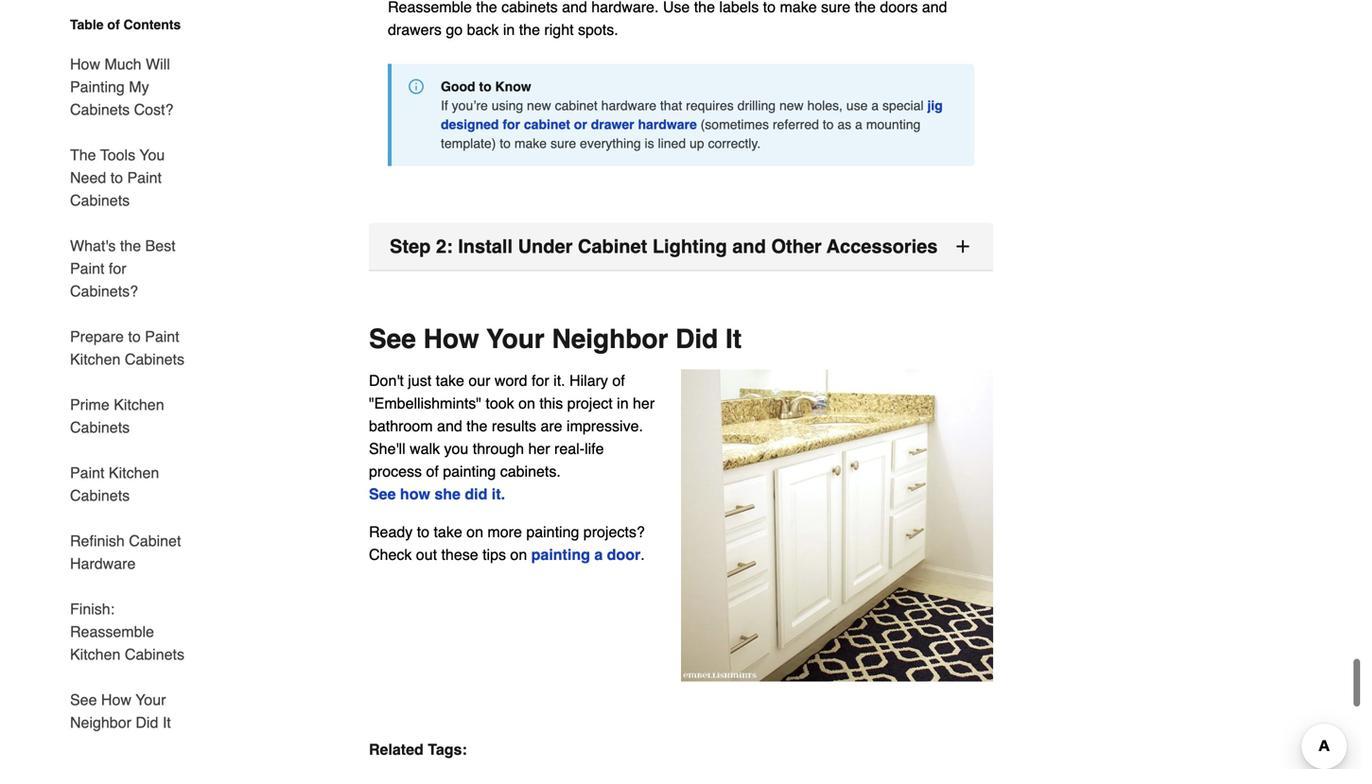 Task type: vqa. For each thing, say whether or not it's contained in the screenshot.
the she
yes



Task type: locate. For each thing, give the bounding box(es) containing it.
cabinets
[[502, 0, 558, 16]]

did down 'lighting'
[[676, 324, 718, 354]]

sure left doors
[[821, 0, 851, 16]]

install
[[458, 236, 513, 257]]

0 vertical spatial cabinet
[[578, 236, 647, 257]]

paint
[[127, 169, 162, 186], [70, 260, 105, 277], [145, 328, 179, 345], [70, 464, 105, 482]]

in inside reassemble the cabinets and hardware. use the labels to make sure the doors and drawers go back in the right spots.
[[503, 21, 515, 38]]

cabinet
[[555, 98, 598, 113], [524, 117, 570, 132]]

how inside how much will painting my cabinets cost?
[[70, 55, 100, 73]]

see up don't
[[369, 324, 416, 354]]

paint down what's
[[70, 260, 105, 277]]

1 horizontal spatial cabinet
[[578, 236, 647, 257]]

take for just
[[436, 372, 464, 389]]

the up you
[[467, 417, 488, 435]]

hardware up drawer
[[601, 98, 657, 113]]

go
[[446, 21, 463, 38]]

sure inside the (sometimes referred to as a mounting template) to make sure everything is lined up correctly.
[[551, 136, 576, 151]]

your up word
[[487, 324, 545, 354]]

1 horizontal spatial for
[[503, 117, 520, 132]]

0 horizontal spatial make
[[515, 136, 547, 151]]

cabinets up see how your neighbor did it link
[[125, 646, 184, 663]]

of up see how she did it link
[[426, 463, 439, 480]]

. link
[[501, 485, 505, 503]]

cost?
[[134, 101, 174, 118]]

on right tips
[[510, 546, 527, 563]]

cabinets down prime
[[70, 419, 130, 436]]

in right back at the top left
[[503, 21, 515, 38]]

. inside the don't just take our word for it. hilary of "embellishmints" took on this project in her bathroom and the results are impressive. she'll walk you through her real-life process of painting cabinets. see how she did it .
[[501, 485, 505, 503]]

see down finish: reassemble kitchen cabinets
[[70, 691, 97, 709]]

reassemble
[[388, 0, 472, 16], [70, 623, 154, 641]]

2 horizontal spatial a
[[872, 98, 879, 113]]

and up you
[[437, 417, 462, 435]]

0 horizontal spatial her
[[528, 440, 550, 457]]

how up painting
[[70, 55, 100, 73]]

as
[[838, 117, 852, 132]]

step 2: install under cabinet lighting and other accessories
[[390, 236, 938, 257]]

1 horizontal spatial her
[[633, 394, 655, 412]]

1 vertical spatial painting
[[526, 523, 579, 541]]

1 vertical spatial neighbor
[[70, 714, 131, 731]]

to inside the tools you need to paint cabinets
[[110, 169, 123, 186]]

0 vertical spatial on
[[519, 394, 535, 412]]

new
[[527, 98, 551, 113], [780, 98, 804, 113]]

see how your neighbor did it
[[369, 324, 742, 354], [70, 691, 171, 731]]

painting
[[443, 463, 496, 480], [526, 523, 579, 541], [531, 546, 590, 563]]

. right did
[[501, 485, 505, 503]]

0 horizontal spatial it
[[163, 714, 171, 731]]

did
[[676, 324, 718, 354], [136, 714, 158, 731]]

0 vertical spatial sure
[[821, 0, 851, 16]]

0 horizontal spatial in
[[503, 21, 515, 38]]

kitchen down prime kitchen cabinets link
[[109, 464, 159, 482]]

1 vertical spatial of
[[612, 372, 625, 389]]

prepare to paint kitchen cabinets link
[[70, 314, 197, 382]]

new right "using"
[[527, 98, 551, 113]]

2 horizontal spatial for
[[532, 372, 549, 389]]

see how your neighbor did it inside the table of contents element
[[70, 691, 171, 731]]

how down finish: reassemble kitchen cabinets
[[101, 691, 131, 709]]

painting a door link
[[531, 546, 641, 563]]

1 vertical spatial cabinet
[[129, 532, 181, 550]]

what's the best paint for cabinets?
[[70, 237, 176, 300]]

right
[[544, 21, 574, 38]]

1 vertical spatial a
[[855, 117, 863, 132]]

it
[[492, 485, 501, 503]]

step
[[390, 236, 431, 257]]

under
[[518, 236, 573, 257]]

2 vertical spatial painting
[[531, 546, 590, 563]]

cabinets up "refinish"
[[70, 487, 130, 504]]

see how your neighbor did it up it. on the left
[[369, 324, 742, 354]]

take inside the don't just take our word for it. hilary of "embellishmints" took on this project in her bathroom and the results are impressive. she'll walk you through her real-life process of painting cabinets. see how she did it .
[[436, 372, 464, 389]]

kitchen inside paint kitchen cabinets
[[109, 464, 159, 482]]

cabinet inside refinish cabinet hardware
[[129, 532, 181, 550]]

cabinets up prime kitchen cabinets link
[[125, 351, 184, 368]]

prepare
[[70, 328, 124, 345]]

0 horizontal spatial cabinet
[[129, 532, 181, 550]]

the inside what's the best paint for cabinets?
[[120, 237, 141, 255]]

reassemble up drawers
[[388, 0, 472, 16]]

0 vertical spatial see how your neighbor did it
[[369, 324, 742, 354]]

and left other
[[733, 236, 766, 257]]

make
[[780, 0, 817, 16], [515, 136, 547, 151]]

1 horizontal spatial a
[[855, 117, 863, 132]]

0 vertical spatial take
[[436, 372, 464, 389]]

make right labels
[[780, 0, 817, 16]]

doors
[[880, 0, 918, 16]]

did down finish: reassemble kitchen cabinets link
[[136, 714, 158, 731]]

see how your neighbor did it down finish: reassemble kitchen cabinets
[[70, 691, 171, 731]]

1 horizontal spatial new
[[780, 98, 804, 113]]

cabinets inside how much will painting my cabinets cost?
[[70, 101, 130, 118]]

requires
[[686, 98, 734, 113]]

1 vertical spatial did
[[136, 714, 158, 731]]

cabinet left or
[[524, 117, 570, 132]]

1 horizontal spatial did
[[676, 324, 718, 354]]

of right table
[[107, 17, 120, 32]]

1 vertical spatial sure
[[551, 136, 576, 151]]

on left the this
[[519, 394, 535, 412]]

to up 'you're'
[[479, 79, 492, 94]]

cabinet
[[578, 236, 647, 257], [129, 532, 181, 550]]

cabinets inside finish: reassemble kitchen cabinets
[[125, 646, 184, 663]]

drilling
[[738, 98, 776, 113]]

our
[[469, 372, 491, 389]]

1 vertical spatial in
[[617, 394, 629, 412]]

for inside what's the best paint for cabinets?
[[109, 260, 126, 277]]

1 vertical spatial it
[[163, 714, 171, 731]]

1 vertical spatial cabinet
[[524, 117, 570, 132]]

1 horizontal spatial sure
[[821, 0, 851, 16]]

to down tools
[[110, 169, 123, 186]]

kitchen inside the prime kitchen cabinets
[[114, 396, 164, 413]]

1 horizontal spatial it
[[726, 324, 742, 354]]

of right the hilary
[[612, 372, 625, 389]]

on
[[519, 394, 535, 412], [467, 523, 483, 541], [510, 546, 527, 563]]

paint kitchen cabinets
[[70, 464, 159, 504]]

1 horizontal spatial of
[[426, 463, 439, 480]]

for up cabinets?
[[109, 260, 126, 277]]

drawers
[[388, 21, 442, 38]]

0 horizontal spatial did
[[136, 714, 158, 731]]

what's
[[70, 237, 116, 255]]

1 vertical spatial make
[[515, 136, 547, 151]]

cabinets inside the prime kitchen cabinets
[[70, 419, 130, 436]]

paint right prepare
[[145, 328, 179, 345]]

using
[[492, 98, 523, 113]]

a left the door
[[594, 546, 603, 563]]

neighbor inside see how your neighbor did it
[[70, 714, 131, 731]]

cabinet right 'under'
[[578, 236, 647, 257]]

0 horizontal spatial reassemble
[[70, 623, 154, 641]]

0 vertical spatial in
[[503, 21, 515, 38]]

for down "using"
[[503, 117, 520, 132]]

2 new from the left
[[780, 98, 804, 113]]

her up impressive. at the bottom left of the page
[[633, 394, 655, 412]]

much
[[105, 55, 142, 73]]

paint inside the tools you need to paint cabinets
[[127, 169, 162, 186]]

cabinet inside jig designed for cabinet or drawer hardware
[[524, 117, 570, 132]]

to right prepare
[[128, 328, 141, 345]]

take left our
[[436, 372, 464, 389]]

cabinets inside the tools you need to paint cabinets
[[70, 192, 130, 209]]

cabinets inside prepare to paint kitchen cabinets
[[125, 351, 184, 368]]

use
[[663, 0, 690, 16]]

1 vertical spatial .
[[641, 546, 645, 563]]

prime kitchen cabinets link
[[70, 382, 197, 450]]

how up our
[[423, 324, 479, 354]]

the inside the don't just take our word for it. hilary of "embellishmints" took on this project in her bathroom and the results are impressive. she'll walk you through her real-life process of painting cabinets. see how she did it .
[[467, 417, 488, 435]]

on for word
[[519, 394, 535, 412]]

finish:
[[70, 600, 115, 618]]

1 vertical spatial see
[[369, 485, 396, 503]]

kitchen down prepare
[[70, 351, 121, 368]]

the left best
[[120, 237, 141, 255]]

(sometimes referred to as a mounting template) to make sure everything is lined up correctly.
[[441, 117, 921, 151]]

0 vertical spatial .
[[501, 485, 505, 503]]

best
[[145, 237, 176, 255]]

to inside reassemble the cabinets and hardware. use the labels to make sure the doors and drawers go back in the right spots.
[[763, 0, 776, 16]]

reassemble down finish:
[[70, 623, 154, 641]]

kitchen down finish:
[[70, 646, 121, 663]]

her up the cabinets.
[[528, 440, 550, 457]]

tools
[[100, 146, 135, 164]]

are
[[541, 417, 563, 435]]

jig
[[928, 98, 943, 113]]

0 horizontal spatial of
[[107, 17, 120, 32]]

2 vertical spatial on
[[510, 546, 527, 563]]

painting up did
[[443, 463, 496, 480]]

kitchen inside finish: reassemble kitchen cabinets
[[70, 646, 121, 663]]

1 vertical spatial take
[[434, 523, 462, 541]]

0 horizontal spatial for
[[109, 260, 126, 277]]

the down cabinets
[[519, 21, 540, 38]]

a right as
[[855, 117, 863, 132]]

on inside the don't just take our word for it. hilary of "embellishmints" took on this project in her bathroom and the results are impressive. she'll walk you through her real-life process of painting cabinets. see how she did it .
[[519, 394, 535, 412]]

2 vertical spatial for
[[532, 372, 549, 389]]

in
[[503, 21, 515, 38], [617, 394, 629, 412]]

2 vertical spatial see
[[70, 691, 97, 709]]

a
[[872, 98, 879, 113], [855, 117, 863, 132], [594, 546, 603, 563]]

take up these
[[434, 523, 462, 541]]

reassemble inside reassemble the cabinets and hardware. use the labels to make sure the doors and drawers go back in the right spots.
[[388, 0, 472, 16]]

lighting
[[653, 236, 727, 257]]

her
[[633, 394, 655, 412], [528, 440, 550, 457]]

0 horizontal spatial .
[[501, 485, 505, 503]]

.
[[501, 485, 505, 503], [641, 546, 645, 563]]

0 horizontal spatial see how your neighbor did it
[[70, 691, 171, 731]]

for left it. on the left
[[532, 372, 549, 389]]

finish: reassemble kitchen cabinets
[[70, 600, 184, 663]]

for inside the don't just take our word for it. hilary of "embellishmints" took on this project in her bathroom and the results are impressive. she'll walk you through her real-life process of painting cabinets. see how she did it .
[[532, 372, 549, 389]]

to up out on the bottom of page
[[417, 523, 430, 541]]

see inside the don't just take our word for it. hilary of "embellishmints" took on this project in her bathroom and the results are impressive. she'll walk you through her real-life process of painting cabinets. see how she did it .
[[369, 485, 396, 503]]

1 vertical spatial reassemble
[[70, 623, 154, 641]]

use
[[847, 98, 868, 113]]

a inside the (sometimes referred to as a mounting template) to make sure everything is lined up correctly.
[[855, 117, 863, 132]]

1 horizontal spatial in
[[617, 394, 629, 412]]

1 vertical spatial for
[[109, 260, 126, 277]]

1 horizontal spatial see how your neighbor did it
[[369, 324, 742, 354]]

paint down the prime kitchen cabinets
[[70, 464, 105, 482]]

0 vertical spatial reassemble
[[388, 0, 472, 16]]

0 horizontal spatial neighbor
[[70, 714, 131, 731]]

2:
[[436, 236, 453, 257]]

0 horizontal spatial your
[[136, 691, 166, 709]]

0 vertical spatial neighbor
[[552, 324, 668, 354]]

a right use
[[872, 98, 879, 113]]

1 vertical spatial hardware
[[638, 117, 697, 132]]

0 horizontal spatial new
[[527, 98, 551, 113]]

1 vertical spatial your
[[136, 691, 166, 709]]

cabinet up the hardware
[[129, 532, 181, 550]]

. down "projects?" in the bottom of the page
[[641, 546, 645, 563]]

designed
[[441, 117, 499, 132]]

to inside ready to take on more painting projects? check out these tips on
[[417, 523, 430, 541]]

prime kitchen cabinets
[[70, 396, 164, 436]]

1 vertical spatial her
[[528, 440, 550, 457]]

0 vertical spatial your
[[487, 324, 545, 354]]

0 vertical spatial how
[[70, 55, 100, 73]]

sure down or
[[551, 136, 576, 151]]

will
[[146, 55, 170, 73]]

kitchen
[[70, 351, 121, 368], [114, 396, 164, 413], [109, 464, 159, 482], [70, 646, 121, 663]]

cabinets down painting
[[70, 101, 130, 118]]

2 vertical spatial how
[[101, 691, 131, 709]]

up
[[690, 136, 704, 151]]

table of contents
[[70, 17, 181, 32]]

cabinets down need
[[70, 192, 130, 209]]

1 horizontal spatial make
[[780, 0, 817, 16]]

and
[[562, 0, 587, 16], [922, 0, 948, 16], [733, 236, 766, 257], [437, 417, 462, 435]]

1 horizontal spatial reassemble
[[388, 0, 472, 16]]

how inside see how your neighbor did it link
[[101, 691, 131, 709]]

0 vertical spatial see
[[369, 324, 416, 354]]

0 vertical spatial painting
[[443, 463, 496, 480]]

sure
[[821, 0, 851, 16], [551, 136, 576, 151]]

kitchen right prime
[[114, 396, 164, 413]]

0 vertical spatial make
[[780, 0, 817, 16]]

0 vertical spatial for
[[503, 117, 520, 132]]

take inside ready to take on more painting projects? check out these tips on
[[434, 523, 462, 541]]

new up referred at the right top of page
[[780, 98, 804, 113]]

she'll
[[369, 440, 406, 457]]

painting down "projects?" in the bottom of the page
[[531, 546, 590, 563]]

accessories
[[827, 236, 938, 257]]

to right labels
[[763, 0, 776, 16]]

in up impressive. at the bottom left of the page
[[617, 394, 629, 412]]

a bathroom with white cabinets and gold hardware and countertops. image
[[681, 369, 993, 682]]

neighbor
[[552, 324, 668, 354], [70, 714, 131, 731]]

painting up painting a door link
[[526, 523, 579, 541]]

hardware down that
[[638, 117, 697, 132]]

hardware
[[70, 555, 136, 572]]

1 vertical spatial see how your neighbor did it
[[70, 691, 171, 731]]

see down process
[[369, 485, 396, 503]]

drawer
[[591, 117, 634, 132]]

2 horizontal spatial of
[[612, 372, 625, 389]]

1 horizontal spatial .
[[641, 546, 645, 563]]

on up these
[[467, 523, 483, 541]]

cabinets
[[70, 101, 130, 118], [70, 192, 130, 209], [125, 351, 184, 368], [70, 419, 130, 436], [70, 487, 130, 504], [125, 646, 184, 663]]

prime
[[70, 396, 110, 413]]

2 vertical spatial a
[[594, 546, 603, 563]]

good
[[441, 79, 475, 94]]

make down "using"
[[515, 136, 547, 151]]

paint down you
[[127, 169, 162, 186]]

projects?
[[584, 523, 645, 541]]

cabinet up or
[[555, 98, 598, 113]]

your down finish: reassemble kitchen cabinets link
[[136, 691, 166, 709]]

0 horizontal spatial sure
[[551, 136, 576, 151]]



Task type: describe. For each thing, give the bounding box(es) containing it.
step 2: install under cabinet lighting and other accessories button
[[369, 223, 993, 271]]

is
[[645, 136, 654, 151]]

jig designed for cabinet or drawer hardware link
[[441, 98, 943, 132]]

real-
[[554, 440, 585, 457]]

to right the template)
[[500, 136, 511, 151]]

refinish cabinet hardware link
[[70, 518, 197, 587]]

and up right
[[562, 0, 587, 16]]

0 vertical spatial did
[[676, 324, 718, 354]]

or
[[574, 117, 587, 132]]

the left doors
[[855, 0, 876, 16]]

hilary
[[570, 372, 608, 389]]

reassemble the cabinets and hardware. use the labels to make sure the doors and drawers go back in the right spots.
[[388, 0, 948, 38]]

jig designed for cabinet or drawer hardware
[[441, 98, 943, 132]]

kitchen inside prepare to paint kitchen cabinets
[[70, 351, 121, 368]]

bathroom
[[369, 417, 433, 435]]

to inside prepare to paint kitchen cabinets
[[128, 328, 141, 345]]

these
[[441, 546, 478, 563]]

1 vertical spatial how
[[423, 324, 479, 354]]

door
[[607, 546, 641, 563]]

see how your neighbor did it link
[[70, 677, 197, 734]]

you're
[[452, 98, 488, 113]]

paint inside paint kitchen cabinets
[[70, 464, 105, 482]]

reassemble inside finish: reassemble kitchen cabinets
[[70, 623, 154, 641]]

0 vertical spatial her
[[633, 394, 655, 412]]

take for to
[[434, 523, 462, 541]]

it.
[[554, 372, 565, 389]]

in inside the don't just take our word for it. hilary of "embellishmints" took on this project in her bathroom and the results are impressive. she'll walk you through her real-life process of painting cabinets. see how she did it .
[[617, 394, 629, 412]]

1 horizontal spatial your
[[487, 324, 545, 354]]

and inside step 2: install under cabinet lighting and other accessories button
[[733, 236, 766, 257]]

for inside jig designed for cabinet or drawer hardware
[[503, 117, 520, 132]]

walk
[[410, 440, 440, 457]]

life
[[585, 440, 604, 457]]

check
[[369, 546, 412, 563]]

template)
[[441, 136, 496, 151]]

results
[[492, 417, 536, 435]]

everything
[[580, 136, 641, 151]]

painting
[[70, 78, 125, 96]]

to left as
[[823, 117, 834, 132]]

refinish cabinet hardware
[[70, 532, 181, 572]]

lined
[[658, 136, 686, 151]]

1 new from the left
[[527, 98, 551, 113]]

word
[[495, 372, 528, 389]]

0 vertical spatial a
[[872, 98, 879, 113]]

table
[[70, 17, 104, 32]]

good to know
[[441, 79, 531, 94]]

contents
[[123, 17, 181, 32]]

spots.
[[578, 21, 618, 38]]

special
[[883, 98, 924, 113]]

0 vertical spatial hardware
[[601, 98, 657, 113]]

the right use
[[694, 0, 715, 16]]

refinish
[[70, 532, 125, 550]]

make inside the (sometimes referred to as a mounting template) to make sure everything is lined up correctly.
[[515, 136, 547, 151]]

how much will painting my cabinets cost? link
[[70, 42, 197, 132]]

"embellishmints"
[[369, 394, 482, 412]]

0 vertical spatial of
[[107, 17, 120, 32]]

if you're using new cabinet hardware that requires drilling new holes, use a special
[[441, 98, 928, 113]]

the up back at the top left
[[476, 0, 497, 16]]

tags:
[[428, 741, 467, 758]]

info image
[[409, 79, 424, 94]]

labels
[[719, 0, 759, 16]]

how much will painting my cabinets cost?
[[70, 55, 174, 118]]

paint inside what's the best paint for cabinets?
[[70, 260, 105, 277]]

hardware.
[[592, 0, 659, 16]]

correctly.
[[708, 136, 761, 151]]

just
[[408, 372, 432, 389]]

related tags:
[[369, 741, 467, 758]]

cabinet inside button
[[578, 236, 647, 257]]

related
[[369, 741, 424, 758]]

mounting
[[866, 117, 921, 132]]

need
[[70, 169, 106, 186]]

2 vertical spatial of
[[426, 463, 439, 480]]

paint kitchen cabinets link
[[70, 450, 197, 518]]

0 vertical spatial cabinet
[[555, 98, 598, 113]]

that
[[660, 98, 682, 113]]

plus image
[[954, 237, 973, 256]]

see inside see how your neighbor did it
[[70, 691, 97, 709]]

project
[[567, 394, 613, 412]]

sure inside reassemble the cabinets and hardware. use the labels to make sure the doors and drawers go back in the right spots.
[[821, 0, 851, 16]]

on for more
[[510, 546, 527, 563]]

it inside see how your neighbor did it link
[[163, 714, 171, 731]]

0 horizontal spatial a
[[594, 546, 603, 563]]

don't just take our word for it. hilary of "embellishmints" took on this project in her bathroom and the results are impressive. she'll walk you through her real-life process of painting cabinets. see how she did it .
[[369, 372, 655, 503]]

paint inside prepare to paint kitchen cabinets
[[145, 328, 179, 345]]

cabinets inside paint kitchen cabinets
[[70, 487, 130, 504]]

you
[[444, 440, 469, 457]]

and right doors
[[922, 0, 948, 16]]

out
[[416, 546, 437, 563]]

1 vertical spatial on
[[467, 523, 483, 541]]

0 vertical spatial it
[[726, 324, 742, 354]]

this
[[540, 394, 563, 412]]

impressive.
[[567, 417, 643, 435]]

the tools you need to paint cabinets
[[70, 146, 165, 209]]

painting inside the don't just take our word for it. hilary of "embellishmints" took on this project in her bathroom and the results are impressive. she'll walk you through her real-life process of painting cabinets. see how she did it .
[[443, 463, 496, 480]]

ready
[[369, 523, 413, 541]]

hardware inside jig designed for cabinet or drawer hardware
[[638, 117, 697, 132]]

1 horizontal spatial neighbor
[[552, 324, 668, 354]]

tips
[[483, 546, 506, 563]]

ready to take on more painting projects? check out these tips on
[[369, 523, 645, 563]]

through
[[473, 440, 524, 457]]

your inside see how your neighbor did it link
[[136, 691, 166, 709]]

table of contents element
[[55, 15, 197, 734]]

what's the best paint for cabinets? link
[[70, 223, 197, 314]]

painting inside ready to take on more painting projects? check out these tips on
[[526, 523, 579, 541]]

if
[[441, 98, 448, 113]]

process
[[369, 463, 422, 480]]

more
[[488, 523, 522, 541]]

make inside reassemble the cabinets and hardware. use the labels to make sure the doors and drawers go back in the right spots.
[[780, 0, 817, 16]]

painting a door .
[[531, 546, 645, 563]]

holes,
[[808, 98, 843, 113]]

the tools you need to paint cabinets link
[[70, 132, 197, 223]]

she
[[435, 485, 461, 503]]

how
[[400, 485, 430, 503]]

did inside see how your neighbor did it
[[136, 714, 158, 731]]

know
[[495, 79, 531, 94]]

don't
[[369, 372, 404, 389]]

and inside the don't just take our word for it. hilary of "embellishmints" took on this project in her bathroom and the results are impressive. she'll walk you through her real-life process of painting cabinets. see how she did it .
[[437, 417, 462, 435]]

did
[[465, 485, 488, 503]]

referred
[[773, 117, 819, 132]]



